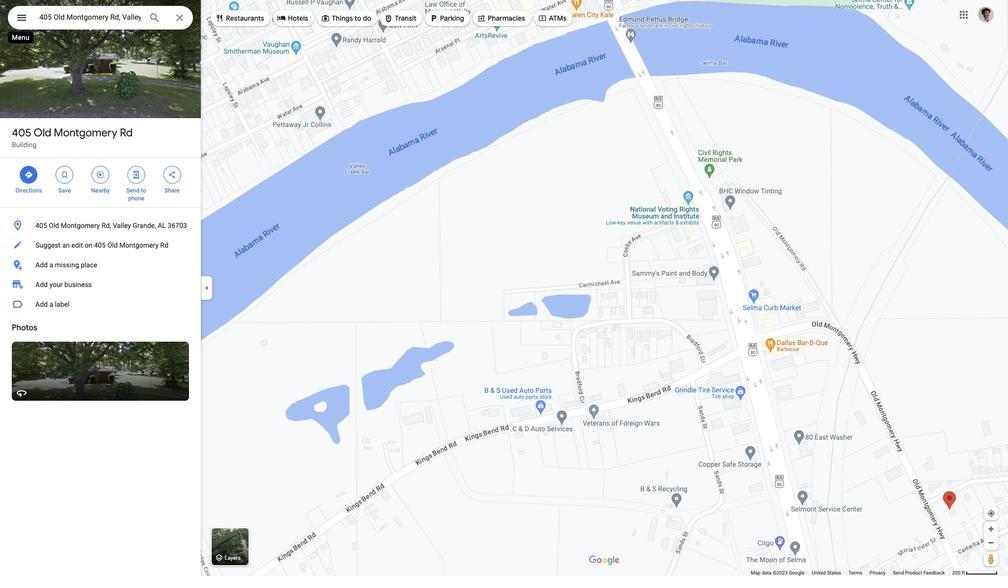 Task type: vqa. For each thing, say whether or not it's contained in the screenshot.
the topmost Reykjavík
no



Task type: describe. For each thing, give the bounding box(es) containing it.

[[538, 13, 547, 24]]

an
[[62, 241, 70, 249]]


[[132, 169, 141, 180]]

rd inside button
[[160, 241, 168, 249]]

directions
[[15, 187, 42, 194]]

map
[[751, 570, 761, 576]]

405 inside button
[[94, 241, 106, 249]]

united states button
[[812, 570, 841, 576]]

google
[[789, 570, 805, 576]]

to inside 'send to phone'
[[141, 187, 146, 194]]

place
[[81, 261, 97, 269]]

product
[[906, 570, 923, 576]]

terms
[[849, 570, 863, 576]]

send to phone
[[126, 187, 146, 202]]

add your business link
[[0, 275, 201, 294]]

phone
[[128, 195, 144, 202]]

200 ft button
[[953, 570, 998, 576]]

ft
[[962, 570, 965, 576]]

privacy
[[870, 570, 886, 576]]

missing
[[55, 261, 79, 269]]

send for send to phone
[[126, 187, 140, 194]]


[[277, 13, 286, 24]]

 atms
[[538, 13, 567, 24]]

405 for rd,
[[35, 222, 47, 229]]


[[168, 169, 177, 180]]

hotels
[[288, 14, 308, 23]]

nearby
[[91, 187, 110, 194]]

add a missing place button
[[0, 255, 201, 275]]

old for rd,
[[49, 222, 59, 229]]

405 old montgomery rd building
[[12, 126, 133, 149]]

valley
[[113, 222, 131, 229]]


[[60, 169, 69, 180]]

200 ft
[[953, 570, 965, 576]]

add your business
[[35, 281, 92, 289]]

do
[[363, 14, 371, 23]]

zoom in image
[[988, 525, 995, 533]]

200
[[953, 570, 961, 576]]

©2023
[[773, 570, 788, 576]]

add a label button
[[0, 294, 201, 314]]

on
[[85, 241, 92, 249]]

montgomery inside button
[[119, 241, 159, 249]]

footer inside google maps 'element'
[[751, 570, 953, 576]]

 pharmacies
[[477, 13, 525, 24]]

add a missing place
[[35, 261, 97, 269]]

add a label
[[35, 300, 70, 308]]

to inside  things to do
[[355, 14, 361, 23]]

send product feedback button
[[893, 570, 945, 576]]

suggest an edit on 405 old montgomery rd button
[[0, 235, 201, 255]]


[[96, 169, 105, 180]]


[[16, 11, 28, 25]]


[[429, 13, 438, 24]]

feedback
[[924, 570, 945, 576]]

business
[[64, 281, 92, 289]]

add for add a missing place
[[35, 261, 48, 269]]

 things to do
[[321, 13, 371, 24]]

label
[[55, 300, 70, 308]]

old for rd
[[34, 126, 51, 140]]

 search field
[[8, 6, 193, 32]]



Task type: locate. For each thing, give the bounding box(es) containing it.
1 a from the top
[[49, 261, 53, 269]]

suggest an edit on 405 old montgomery rd
[[35, 241, 168, 249]]

data
[[762, 570, 772, 576]]

0 vertical spatial a
[[49, 261, 53, 269]]

0 vertical spatial old
[[34, 126, 51, 140]]

collapse side panel image
[[201, 283, 212, 293]]

a left missing
[[49, 261, 53, 269]]

2 add from the top
[[35, 281, 48, 289]]

old inside 'button'
[[49, 222, 59, 229]]

montgomery for rd
[[54, 126, 117, 140]]

add for add your business
[[35, 281, 48, 289]]

2 horizontal spatial 405
[[94, 241, 106, 249]]

to up phone
[[141, 187, 146, 194]]

0 vertical spatial send
[[126, 187, 140, 194]]

edit
[[72, 241, 83, 249]]

pharmacies
[[488, 14, 525, 23]]

footer
[[751, 570, 953, 576]]

405 up "suggest"
[[35, 222, 47, 229]]

2 vertical spatial add
[[35, 300, 48, 308]]

1 vertical spatial to
[[141, 187, 146, 194]]

3 add from the top
[[35, 300, 48, 308]]

send up phone
[[126, 187, 140, 194]]

grande,
[[133, 222, 156, 229]]

transit
[[395, 14, 417, 23]]

rd,
[[102, 222, 111, 229]]

1 vertical spatial 405
[[35, 222, 47, 229]]

united
[[812, 570, 826, 576]]

0 vertical spatial 405
[[12, 126, 31, 140]]

2 vertical spatial 405
[[94, 241, 106, 249]]

parking
[[440, 14, 464, 23]]

zoom out image
[[988, 539, 995, 547]]

36703
[[168, 222, 187, 229]]

0 vertical spatial montgomery
[[54, 126, 117, 140]]

to left do
[[355, 14, 361, 23]]

add left your
[[35, 281, 48, 289]]

405 right the on
[[94, 241, 106, 249]]

a inside button
[[49, 300, 53, 308]]

united states
[[812, 570, 841, 576]]

1 add from the top
[[35, 261, 48, 269]]

405 Old Montgomery Rd, Valley Grande, AL 36703 field
[[8, 6, 193, 30]]


[[477, 13, 486, 24]]


[[321, 13, 330, 24]]

send left product
[[893, 570, 904, 576]]

0 horizontal spatial 405
[[12, 126, 31, 140]]

0 vertical spatial add
[[35, 261, 48, 269]]

old up "suggest"
[[49, 222, 59, 229]]

show your location image
[[987, 509, 996, 518]]

save
[[58, 187, 71, 194]]

 transit
[[384, 13, 417, 24]]

add down "suggest"
[[35, 261, 48, 269]]

google account: tariq douglas  
(tariq.douglas@adept.ai) image
[[978, 7, 994, 22]]

share
[[165, 187, 180, 194]]

montgomery up edit
[[61, 222, 100, 229]]

None field
[[39, 11, 141, 23]]

montgomery inside 405 old montgomery rd building
[[54, 126, 117, 140]]

1 vertical spatial a
[[49, 300, 53, 308]]

montgomery
[[54, 126, 117, 140], [61, 222, 100, 229], [119, 241, 159, 249]]

montgomery down grande,
[[119, 241, 159, 249]]

atms
[[549, 14, 567, 23]]

montgomery up ""
[[54, 126, 117, 140]]


[[24, 169, 33, 180]]

a left label
[[49, 300, 53, 308]]

actions for 405 old montgomery rd region
[[0, 158, 201, 207]]

to
[[355, 14, 361, 23], [141, 187, 146, 194]]

map data ©2023 google
[[751, 570, 805, 576]]

2 vertical spatial old
[[107, 241, 118, 249]]

1 horizontal spatial 405
[[35, 222, 47, 229]]

2 vertical spatial montgomery
[[119, 241, 159, 249]]

old inside 405 old montgomery rd building
[[34, 126, 51, 140]]

show street view coverage image
[[984, 552, 999, 566]]

states
[[827, 570, 841, 576]]

footer containing map data ©2023 google
[[751, 570, 953, 576]]

google maps element
[[0, 0, 1008, 576]]

restaurants
[[226, 14, 264, 23]]

old
[[34, 126, 51, 140], [49, 222, 59, 229], [107, 241, 118, 249]]

your
[[49, 281, 63, 289]]

405 inside 'button'
[[35, 222, 47, 229]]

a for missing
[[49, 261, 53, 269]]

add
[[35, 261, 48, 269], [35, 281, 48, 289], [35, 300, 48, 308]]

rd
[[120, 126, 133, 140], [160, 241, 168, 249]]

 hotels
[[277, 13, 308, 24]]

add inside button
[[35, 261, 48, 269]]

405 inside 405 old montgomery rd building
[[12, 126, 31, 140]]

suggest
[[35, 241, 61, 249]]

send
[[126, 187, 140, 194], [893, 570, 904, 576]]

send product feedback
[[893, 570, 945, 576]]


[[384, 13, 393, 24]]

montgomery for rd,
[[61, 222, 100, 229]]

terms button
[[849, 570, 863, 576]]

old down 405 old montgomery rd, valley grande, al 36703
[[107, 241, 118, 249]]

old inside button
[[107, 241, 118, 249]]

a
[[49, 261, 53, 269], [49, 300, 53, 308]]

photos
[[12, 323, 37, 333]]

rd inside 405 old montgomery rd building
[[120, 126, 133, 140]]

montgomery inside 'button'
[[61, 222, 100, 229]]

rd down al
[[160, 241, 168, 249]]

405 up building
[[12, 126, 31, 140]]

a for label
[[49, 300, 53, 308]]

none field inside 405 old montgomery rd, valley grande, al 36703 field
[[39, 11, 141, 23]]

0 vertical spatial rd
[[120, 126, 133, 140]]

 button
[[8, 6, 35, 32]]

0 horizontal spatial send
[[126, 187, 140, 194]]

send inside send product feedback button
[[893, 570, 904, 576]]

1 vertical spatial old
[[49, 222, 59, 229]]

0 vertical spatial to
[[355, 14, 361, 23]]

1 vertical spatial rd
[[160, 241, 168, 249]]

0 horizontal spatial to
[[141, 187, 146, 194]]

add inside button
[[35, 300, 48, 308]]

1 horizontal spatial to
[[355, 14, 361, 23]]

a inside button
[[49, 261, 53, 269]]

old up building
[[34, 126, 51, 140]]

 parking
[[429, 13, 464, 24]]

things
[[332, 14, 353, 23]]

al
[[158, 222, 166, 229]]


[[215, 13, 224, 24]]

building
[[12, 141, 36, 149]]

 restaurants
[[215, 13, 264, 24]]

1 vertical spatial montgomery
[[61, 222, 100, 229]]

405 old montgomery rd main content
[[0, 0, 201, 576]]

privacy button
[[870, 570, 886, 576]]

1 horizontal spatial rd
[[160, 241, 168, 249]]

layers
[[225, 555, 241, 562]]

1 vertical spatial send
[[893, 570, 904, 576]]

1 horizontal spatial send
[[893, 570, 904, 576]]

405 for rd
[[12, 126, 31, 140]]

405 old montgomery rd, valley grande, al 36703 button
[[0, 216, 201, 235]]

send for send product feedback
[[893, 570, 904, 576]]

405 old montgomery rd, valley grande, al 36703
[[35, 222, 187, 229]]

rd up 
[[120, 126, 133, 140]]

405
[[12, 126, 31, 140], [35, 222, 47, 229], [94, 241, 106, 249]]

0 horizontal spatial rd
[[120, 126, 133, 140]]

add for add a label
[[35, 300, 48, 308]]

2 a from the top
[[49, 300, 53, 308]]

1 vertical spatial add
[[35, 281, 48, 289]]

add left label
[[35, 300, 48, 308]]

send inside 'send to phone'
[[126, 187, 140, 194]]



